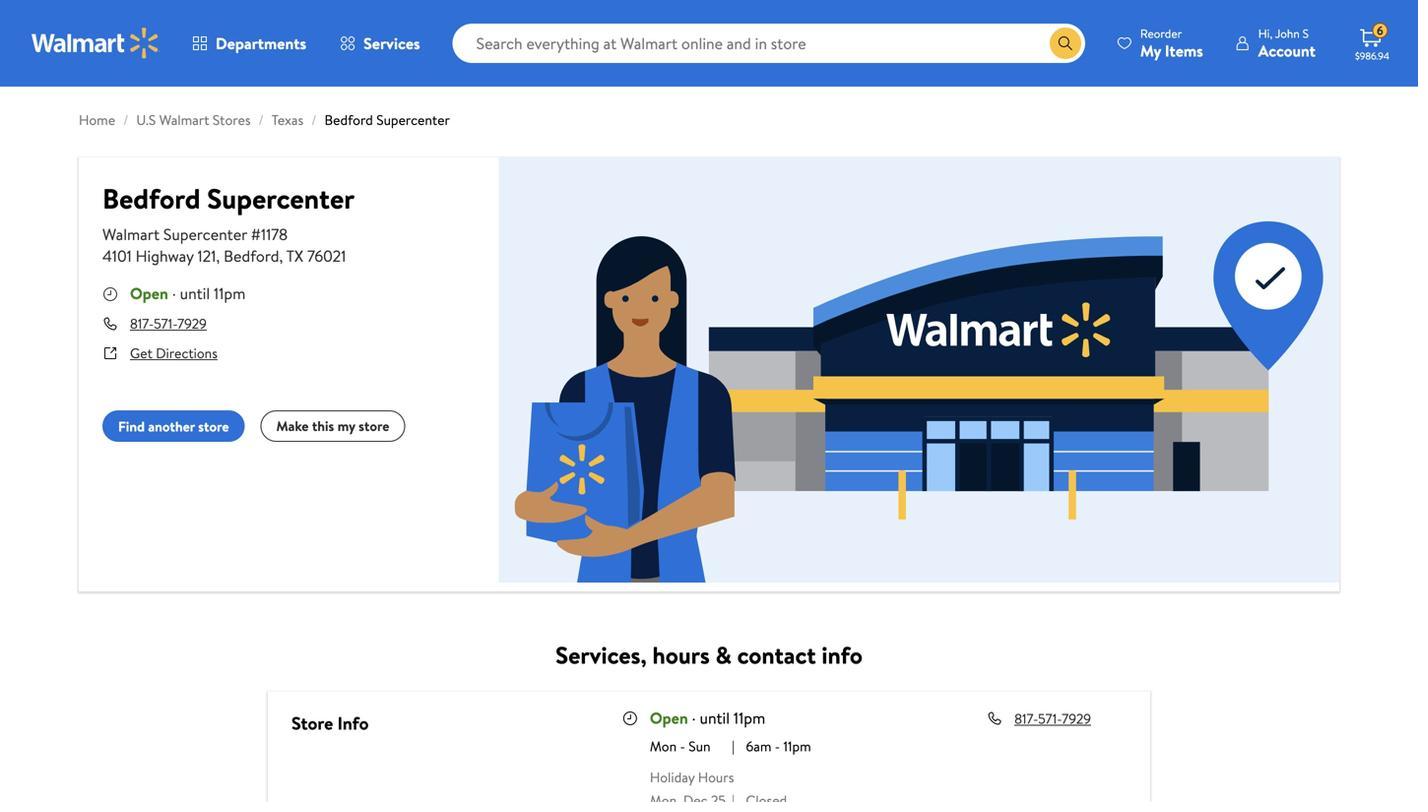 Task type: describe. For each thing, give the bounding box(es) containing it.
571- for the leftmost 817-571-7929 'link'
[[154, 314, 177, 333]]

contact
[[737, 639, 816, 672]]

hi, john s account
[[1258, 25, 1316, 62]]

121
[[197, 245, 216, 267]]

s
[[1303, 25, 1309, 42]]

|
[[732, 737, 735, 756]]

texas link
[[272, 110, 304, 129]]

- for 11pm
[[775, 737, 780, 756]]

mon - sun
[[650, 737, 711, 756]]

0 vertical spatial ·
[[172, 283, 176, 304]]

services, hours & contact info
[[555, 639, 863, 672]]

$986.94
[[1355, 49, 1389, 63]]

departments
[[216, 32, 306, 54]]

home / u.s walmart stores / texas / bedford supercenter
[[79, 110, 450, 129]]

2 horizontal spatial 11pm
[[783, 737, 811, 756]]

highway
[[136, 245, 194, 267]]

0 vertical spatial supercenter
[[376, 110, 450, 129]]

u.s
[[136, 110, 156, 129]]

76021
[[307, 245, 346, 267]]

1 horizontal spatial bedford
[[224, 245, 279, 267]]

this
[[312, 417, 334, 436]]

reorder
[[1140, 25, 1182, 42]]

1 horizontal spatial until
[[700, 707, 730, 729]]

7929 for the leftmost 817-571-7929 'link'
[[177, 314, 207, 333]]

mon
[[650, 737, 677, 756]]

items
[[1165, 40, 1203, 62]]

get directions
[[130, 344, 218, 363]]

1 , from the left
[[216, 245, 220, 267]]

bedford supercenter walmart supercenter # 1178 4101 highway 121 , bedford , tx 76021
[[102, 179, 355, 267]]

0 vertical spatial open
[[130, 283, 168, 304]]

services,
[[555, 639, 647, 672]]

0 horizontal spatial 11pm
[[214, 283, 246, 304]]

2 , from the left
[[279, 245, 283, 267]]

my
[[337, 417, 355, 436]]

find
[[118, 417, 145, 436]]

info
[[337, 711, 369, 736]]

store location on map image
[[499, 158, 1339, 583]]

find another store link
[[102, 411, 245, 442]]

texas
[[272, 110, 304, 129]]

1 vertical spatial 11pm
[[734, 707, 765, 729]]

Search search field
[[453, 24, 1085, 63]]

make
[[276, 417, 309, 436]]

home link
[[79, 110, 115, 129]]

u.s walmart stores link
[[136, 110, 251, 129]]

reorder my items
[[1140, 25, 1203, 62]]

hours
[[698, 768, 734, 787]]

0 vertical spatial walmart
[[159, 110, 209, 129]]

get
[[130, 344, 153, 363]]

0 vertical spatial 817-
[[130, 314, 154, 333]]

store inside button
[[359, 417, 389, 436]]

1 vertical spatial supercenter
[[207, 179, 355, 218]]

2 vertical spatial supercenter
[[163, 224, 247, 245]]

7929 for the bottom 817-571-7929 'link'
[[1062, 709, 1091, 729]]



Task type: vqa. For each thing, say whether or not it's contained in the screenshot.
the purchased
no



Task type: locate. For each thing, give the bounding box(es) containing it.
0 vertical spatial bedford
[[324, 110, 373, 129]]

open
[[130, 283, 168, 304], [650, 707, 688, 729]]

11pm
[[214, 283, 246, 304], [734, 707, 765, 729], [783, 737, 811, 756]]

11pm up '6am'
[[734, 707, 765, 729]]

1 horizontal spatial ,
[[279, 245, 283, 267]]

walmart left 121
[[102, 224, 160, 245]]

make this my store
[[276, 417, 389, 436]]

services
[[363, 32, 420, 54]]

0 horizontal spatial open · until 11pm
[[130, 283, 246, 304]]

supercenter
[[376, 110, 450, 129], [207, 179, 355, 218], [163, 224, 247, 245]]

supercenter up 1178
[[207, 179, 355, 218]]

571- for the bottom 817-571-7929 'link'
[[1038, 709, 1062, 729]]

· up sun
[[692, 707, 696, 729]]

- left sun
[[680, 737, 685, 756]]

my
[[1140, 40, 1161, 62]]

1 horizontal spatial 817-571-7929 link
[[1014, 709, 1099, 729]]

6am
[[746, 737, 771, 756]]

bedford right texas link
[[324, 110, 373, 129]]

1 horizontal spatial 571-
[[1038, 709, 1062, 729]]

6
[[1377, 22, 1383, 39]]

0 horizontal spatial 7929
[[177, 314, 207, 333]]

- right '6am'
[[775, 737, 780, 756]]

until
[[180, 283, 210, 304], [700, 707, 730, 729]]

bedford up highway
[[102, 179, 200, 218]]

2 vertical spatial bedford
[[224, 245, 279, 267]]

get directions link
[[130, 344, 218, 363]]

1 horizontal spatial 817-
[[1014, 709, 1038, 729]]

817-571-7929
[[130, 314, 207, 333], [1014, 709, 1091, 729]]

· down highway
[[172, 283, 176, 304]]

571-
[[154, 314, 177, 333], [1038, 709, 1062, 729]]

3 / from the left
[[311, 110, 317, 129]]

1 vertical spatial open · until 11pm
[[650, 707, 765, 729]]

0 horizontal spatial ·
[[172, 283, 176, 304]]

departments button
[[175, 20, 323, 67]]

account
[[1258, 40, 1316, 62]]

home
[[79, 110, 115, 129]]

817-571-7929 link
[[130, 314, 207, 333], [1014, 709, 1099, 729]]

services button
[[323, 20, 437, 67]]

0 horizontal spatial 817-571-7929
[[130, 314, 207, 333]]

4101
[[102, 245, 132, 267]]

7929
[[177, 314, 207, 333], [1062, 709, 1091, 729]]

walmart image
[[32, 28, 160, 59]]

-
[[680, 737, 685, 756], [775, 737, 780, 756]]

bedford
[[324, 110, 373, 129], [102, 179, 200, 218], [224, 245, 279, 267]]

store right another
[[198, 417, 229, 436]]

search icon image
[[1057, 35, 1073, 51]]

1 vertical spatial 7929
[[1062, 709, 1091, 729]]

1 vertical spatial until
[[700, 707, 730, 729]]

817-
[[130, 314, 154, 333], [1014, 709, 1038, 729]]

6am - 11pm
[[746, 737, 811, 756]]

0 horizontal spatial store
[[198, 417, 229, 436]]

john
[[1275, 25, 1300, 42]]

0 vertical spatial 571-
[[154, 314, 177, 333]]

store info
[[291, 711, 369, 736]]

0 horizontal spatial until
[[180, 283, 210, 304]]

0 horizontal spatial 817-571-7929 link
[[130, 314, 207, 333]]

1 vertical spatial 571-
[[1038, 709, 1062, 729]]

open up mon
[[650, 707, 688, 729]]

store
[[291, 711, 333, 736]]

store right my
[[359, 417, 389, 436]]

hi,
[[1258, 25, 1273, 42]]

/ left texas link
[[259, 110, 264, 129]]

1 horizontal spatial store
[[359, 417, 389, 436]]

1 horizontal spatial ·
[[692, 707, 696, 729]]

until down 121
[[180, 283, 210, 304]]

0 horizontal spatial open
[[130, 283, 168, 304]]

11pm down 121
[[214, 283, 246, 304]]

, left tx
[[279, 245, 283, 267]]

1 vertical spatial 817-571-7929 link
[[1014, 709, 1099, 729]]

info
[[822, 639, 863, 672]]

bedford left tx
[[224, 245, 279, 267]]

0 vertical spatial 7929
[[177, 314, 207, 333]]

bedford supercenter link
[[324, 110, 450, 129]]

1 vertical spatial 817-
[[1014, 709, 1038, 729]]

, left "#"
[[216, 245, 220, 267]]

walmart
[[159, 110, 209, 129], [102, 224, 160, 245]]

1 vertical spatial bedford
[[102, 179, 200, 218]]

directions
[[156, 344, 218, 363]]

make this my store button
[[260, 411, 405, 442]]

1 - from the left
[[680, 737, 685, 756]]

1 vertical spatial 817-571-7929
[[1014, 709, 1091, 729]]

1 vertical spatial ·
[[692, 707, 696, 729]]

1 horizontal spatial 11pm
[[734, 707, 765, 729]]

walmart inside bedford supercenter walmart supercenter # 1178 4101 highway 121 , bedford , tx 76021
[[102, 224, 160, 245]]

hours
[[652, 639, 710, 672]]

0 vertical spatial 817-571-7929 link
[[130, 314, 207, 333]]

open · until 11pm up sun
[[650, 707, 765, 729]]

0 horizontal spatial 571-
[[154, 314, 177, 333]]

1 horizontal spatial open · until 11pm
[[650, 707, 765, 729]]

,
[[216, 245, 220, 267], [279, 245, 283, 267]]

another
[[148, 417, 195, 436]]

sun
[[689, 737, 711, 756]]

stores
[[213, 110, 251, 129]]

1 vertical spatial walmart
[[102, 224, 160, 245]]

1 horizontal spatial -
[[775, 737, 780, 756]]

0 vertical spatial until
[[180, 283, 210, 304]]

0 horizontal spatial -
[[680, 737, 685, 756]]

1 horizontal spatial open
[[650, 707, 688, 729]]

open · until 11pm
[[130, 283, 246, 304], [650, 707, 765, 729]]

2 horizontal spatial bedford
[[324, 110, 373, 129]]

2 - from the left
[[775, 737, 780, 756]]

0 horizontal spatial ,
[[216, 245, 220, 267]]

1 horizontal spatial /
[[259, 110, 264, 129]]

0 vertical spatial open · until 11pm
[[130, 283, 246, 304]]

0 vertical spatial 817-571-7929
[[130, 314, 207, 333]]

open down highway
[[130, 283, 168, 304]]

1 vertical spatial open
[[650, 707, 688, 729]]

holiday hours
[[650, 768, 734, 787]]

2 horizontal spatial /
[[311, 110, 317, 129]]

until up sun
[[700, 707, 730, 729]]

2 vertical spatial 11pm
[[783, 737, 811, 756]]

open · until 11pm down 121
[[130, 283, 246, 304]]

/ left the u.s
[[123, 110, 128, 129]]

1 / from the left
[[123, 110, 128, 129]]

supercenter down services
[[376, 110, 450, 129]]

1178
[[261, 224, 288, 245]]

/
[[123, 110, 128, 129], [259, 110, 264, 129], [311, 110, 317, 129]]

0 vertical spatial 11pm
[[214, 283, 246, 304]]

1 horizontal spatial 817-571-7929
[[1014, 709, 1091, 729]]

find another store
[[118, 417, 229, 436]]

0 horizontal spatial 817-
[[130, 314, 154, 333]]

1 horizontal spatial 7929
[[1062, 709, 1091, 729]]

supercenter left "#"
[[163, 224, 247, 245]]

0 horizontal spatial /
[[123, 110, 128, 129]]

holiday
[[650, 768, 695, 787]]

walmart right the u.s
[[159, 110, 209, 129]]

0 horizontal spatial bedford
[[102, 179, 200, 218]]

tx
[[286, 245, 303, 267]]

/ right texas
[[311, 110, 317, 129]]

&
[[716, 639, 732, 672]]

#
[[251, 224, 261, 245]]

Walmart Site-Wide search field
[[453, 24, 1085, 63]]

store
[[359, 417, 389, 436], [198, 417, 229, 436]]

2 / from the left
[[259, 110, 264, 129]]

- for sun
[[680, 737, 685, 756]]

·
[[172, 283, 176, 304], [692, 707, 696, 729]]

11pm right '6am'
[[783, 737, 811, 756]]



